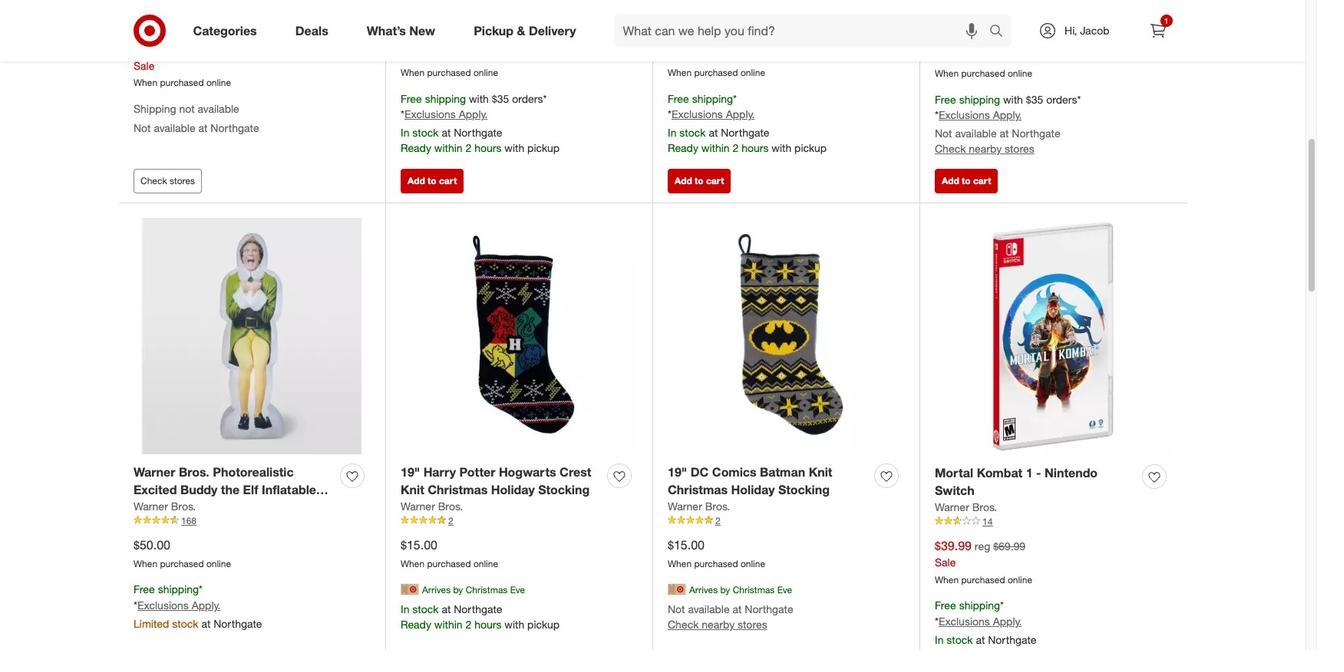 Task type: describe. For each thing, give the bounding box(es) containing it.
2 link for holiday
[[401, 514, 637, 527]]

$15.00 when purchased online for holiday
[[668, 537, 765, 569]]

online down pickup
[[473, 67, 498, 78]]

holiday inside the 19" dc comics batman knit christmas holiday stocking
[[731, 482, 775, 497]]

apply. for free shipping * * exclusions apply. in stock at  northgate ready within 2 hours with pickup
[[726, 108, 755, 121]]

what's new link
[[354, 14, 454, 48]]

free for free shipping * * exclusions apply. in stock at  northgate ready within 2 hours with pickup
[[668, 92, 689, 105]]

check nearby stores button for when purchased online
[[668, 617, 767, 633]]

shipping inside free shipping * * exclusions apply.
[[959, 599, 1000, 612]]

stores inside free shipping with $35 orders* * exclusions apply. not available at northgate check nearby stores
[[1005, 142, 1034, 155]]

with inside 'free shipping * * exclusions apply. in stock at  northgate ready within 2 hours with pickup'
[[772, 142, 791, 155]]

14 link
[[935, 515, 1172, 528]]

christmas inside warner bros. photorealistic excited buddy the elf inflatable christmas decoration
[[134, 499, 194, 515]]

delivery
[[529, 23, 576, 38]]

0 vertical spatial 1
[[1164, 16, 1168, 25]]

to for 2
[[695, 175, 704, 186]]

cart for ready
[[439, 175, 457, 186]]

* inside "free shipping with $35 orders* * exclusions apply. in stock at  northgate ready within 2 hours with pickup"
[[401, 108, 404, 121]]

2 inside "free shipping with $35 orders* * exclusions apply. in stock at  northgate ready within 2 hours with pickup"
[[465, 142, 471, 155]]

the
[[221, 482, 240, 497]]

orders* for free shipping with $35 orders* * exclusions apply. not available at northgate check nearby stores
[[1046, 93, 1081, 106]]

at inside free shipping with $35 orders* * exclusions apply. not available at northgate check nearby stores
[[1000, 127, 1009, 140]]

in stock at  northgate ready within 2 hours with pickup
[[401, 603, 560, 631]]

seasonal shipping icon image for knit
[[401, 581, 419, 599]]

stores inside the 'not available at northgate check nearby stores'
[[738, 618, 767, 631]]

19" for 19" dc comics batman knit christmas holiday stocking
[[668, 464, 687, 480]]

arrives for knit
[[422, 584, 451, 595]]

19" harry potter hogwarts crest knit christmas holiday stocking
[[401, 464, 591, 497]]

harry
[[423, 464, 456, 480]]

purchased up the 'not available at northgate check nearby stores'
[[694, 558, 738, 569]]

what's new
[[367, 23, 435, 38]]

168 link
[[134, 514, 370, 527]]

when inside sale when purchased online
[[134, 77, 157, 89]]

&
[[517, 23, 525, 38]]

online up the 'not available at northgate check nearby stores'
[[741, 558, 765, 569]]

holiday inside the 19" harry potter hogwarts crest knit christmas holiday stocking
[[491, 482, 535, 497]]

20
[[181, 19, 191, 30]]

at inside "free shipping with $35 orders* * exclusions apply. in stock at  northgate ready within 2 hours with pickup"
[[442, 126, 451, 139]]

within inside "free shipping with $35 orders* * exclusions apply. in stock at  northgate ready within 2 hours with pickup"
[[434, 142, 463, 155]]

in stock at  northgate
[[935, 633, 1037, 646]]

exclusions for free shipping * * exclusions apply. in stock at  northgate ready within 2 hours with pickup
[[672, 108, 723, 121]]

exclusions for free shipping * * exclusions apply. limited stock at  northgate
[[137, 599, 189, 612]]

apply. inside free shipping with $35 orders* * exclusions apply. not available at northgate check nearby stores
[[993, 109, 1022, 122]]

stores inside button
[[170, 175, 195, 186]]

online inside $50.00 when purchased online
[[206, 558, 231, 569]]

pickup & delivery link
[[461, 14, 595, 48]]

warner for mortal kombat 1 - nintendo switch
[[935, 500, 969, 513]]

at inside the 'not available at northgate check nearby stores'
[[733, 603, 742, 616]]

nearby inside the 'not available at northgate check nearby stores'
[[702, 618, 735, 631]]

bros. inside warner bros. photorealistic excited buddy the elf inflatable christmas decoration
[[179, 464, 209, 480]]

stock inside free shipping * * exclusions apply. limited stock at  northgate
[[172, 617, 198, 630]]

free shipping with $35 orders* * exclusions apply. not available at northgate check nearby stores
[[935, 93, 1081, 155]]

christmas inside the 19" dc comics batman knit christmas holiday stocking
[[668, 482, 728, 497]]

new
[[409, 23, 435, 38]]

pickup inside 'free shipping * * exclusions apply. in stock at  northgate ready within 2 hours with pickup'
[[794, 142, 827, 155]]

add for free shipping with $35 orders* * exclusions apply. not available at northgate check nearby stores
[[942, 175, 959, 186]]

when inside $34.99 reg $69.99 sale when purchased online
[[935, 67, 959, 79]]

$59.99
[[192, 43, 224, 56]]

shipping
[[134, 102, 176, 115]]

stock inside the in stock at  northgate ready within 2 hours with pickup
[[412, 603, 439, 616]]

in inside 'free shipping * * exclusions apply. in stock at  northgate ready within 2 hours with pickup'
[[668, 126, 677, 139]]

inflatable
[[262, 482, 316, 497]]

pickup inside the in stock at  northgate ready within 2 hours with pickup
[[527, 618, 560, 631]]

purchased up the in stock at  northgate ready within 2 hours with pickup at the left bottom
[[427, 558, 471, 569]]

$34.99 for shipping not available not available at northgate
[[134, 41, 170, 57]]

hours inside the in stock at  northgate ready within 2 hours with pickup
[[474, 618, 502, 631]]

not inside the 'not available at northgate check nearby stores'
[[668, 603, 685, 616]]

arrives for christmas
[[689, 584, 718, 595]]

warner bros. for warner bros. photorealistic excited buddy the elf inflatable christmas decoration
[[134, 499, 196, 512]]

bros. for 19" dc comics batman knit christmas holiday stocking
[[705, 499, 730, 512]]

batman
[[760, 464, 805, 480]]

switch
[[935, 483, 975, 498]]

online inside $34.99 reg $69.99 sale when purchased online
[[1008, 67, 1032, 79]]

apply. for free shipping * * exclusions apply.
[[993, 615, 1022, 628]]

categories
[[193, 23, 257, 38]]

1 inside mortal kombat 1 - nintendo switch
[[1026, 465, 1033, 480]]

available inside the 'not available at northgate check nearby stores'
[[688, 603, 730, 616]]

ready inside the in stock at  northgate ready within 2 hours with pickup
[[401, 618, 431, 631]]

pickup
[[474, 23, 514, 38]]

bros. for warner bros. photorealistic excited buddy the elf inflatable christmas decoration
[[171, 499, 196, 512]]

add to cart button for ready
[[401, 169, 464, 193]]

when purchased online for $39.99
[[668, 67, 765, 78]]

$50.00
[[134, 537, 170, 552]]

check stores button
[[134, 169, 202, 193]]

19" for 19" harry potter hogwarts crest knit christmas holiday stocking
[[401, 464, 420, 480]]

$39.99 reg $69.99
[[668, 31, 758, 46]]

when purchased online for $34.99
[[401, 67, 498, 78]]

shipping not available not available at northgate
[[134, 102, 259, 134]]

comics
[[712, 464, 756, 480]]

cart for check
[[973, 175, 991, 186]]

19" dc comics batman knit christmas holiday stocking link
[[668, 464, 868, 499]]

sale inside sale when purchased online
[[134, 59, 155, 72]]

2 inside 'free shipping * * exclusions apply. in stock at  northgate ready within 2 hours with pickup'
[[733, 142, 739, 155]]

bros. for 19" harry potter hogwarts crest knit christmas holiday stocking
[[438, 499, 463, 512]]

purchased down $39.99 reg $69.99
[[694, 67, 738, 78]]

$39.99 for $39.99 reg $69.99
[[668, 31, 705, 46]]

warner bros. photorealistic excited buddy the elf inflatable christmas decoration link
[[134, 464, 334, 515]]

warner bros. for 19" harry potter hogwarts crest knit christmas holiday stocking
[[401, 499, 463, 512]]

nintendo
[[1045, 465, 1098, 480]]

ready inside 'free shipping * * exclusions apply. in stock at  northgate ready within 2 hours with pickup'
[[668, 142, 698, 155]]

24 link
[[668, 8, 904, 21]]

within inside 'free shipping * * exclusions apply. in stock at  northgate ready within 2 hours with pickup'
[[701, 142, 730, 155]]

purchased inside sale when purchased online
[[160, 77, 204, 89]]

online inside $39.99 reg $69.99 sale when purchased online
[[1008, 574, 1032, 585]]

by for christmas
[[453, 584, 463, 595]]

limited
[[134, 617, 169, 630]]

not inside free shipping with $35 orders* * exclusions apply. not available at northgate check nearby stores
[[935, 127, 952, 140]]

free shipping * * exclusions apply. in stock at  northgate ready within 2 hours with pickup
[[668, 92, 827, 155]]

warner inside warner bros. photorealistic excited buddy the elf inflatable christmas decoration
[[134, 464, 175, 480]]

warner bros. link up "20"
[[134, 3, 196, 18]]

24
[[715, 8, 726, 20]]

online up 'free shipping * * exclusions apply. in stock at  northgate ready within 2 hours with pickup'
[[741, 67, 765, 78]]

add for free shipping with $35 orders* * exclusions apply. in stock at  northgate ready within 2 hours with pickup
[[408, 175, 425, 186]]

online up the in stock at  northgate ready within 2 hours with pickup at the left bottom
[[473, 558, 498, 569]]

stocking inside the 19" dc comics batman knit christmas holiday stocking
[[778, 482, 830, 497]]

cart for 2
[[706, 175, 724, 186]]

purchased inside $34.99 reg $69.99 sale when purchased online
[[961, 67, 1005, 79]]

warner bros. up "20"
[[134, 3, 196, 17]]

elf
[[243, 482, 258, 497]]

not available at northgate check nearby stores
[[668, 603, 793, 631]]

sale when purchased online
[[134, 59, 231, 89]]

* inside free shipping with $35 orders* * exclusions apply. not available at northgate check nearby stores
[[935, 109, 939, 122]]

eve for stocking
[[777, 584, 792, 595]]

14
[[982, 515, 993, 527]]

decoration
[[197, 499, 261, 515]]

check stores
[[140, 175, 195, 186]]

nearby inside free shipping with $35 orders* * exclusions apply. not available at northgate check nearby stores
[[969, 142, 1002, 155]]

eve for holiday
[[510, 584, 525, 595]]

warner for 19" harry potter hogwarts crest knit christmas holiday stocking
[[401, 499, 435, 512]]

bros. up "20"
[[171, 3, 196, 17]]

shipping inside free shipping * * exclusions apply. limited stock at  northgate
[[158, 583, 199, 596]]

hours inside "free shipping with $35 orders* * exclusions apply. in stock at  northgate ready within 2 hours with pickup"
[[474, 142, 502, 155]]

$50.00 when purchased online
[[134, 537, 231, 569]]

stocking inside the 19" harry potter hogwarts crest knit christmas holiday stocking
[[538, 482, 590, 497]]

$69.99 left & at the top left of page
[[459, 32, 491, 45]]

purchased inside $50.00 when purchased online
[[160, 558, 204, 569]]

with inside the in stock at  northgate ready within 2 hours with pickup
[[505, 618, 524, 631]]

knit inside the 19" harry potter hogwarts crest knit christmas holiday stocking
[[401, 482, 424, 497]]

excited
[[134, 482, 177, 497]]

reg for $34.99
[[975, 33, 990, 46]]

$39.99 for $39.99 reg $69.99 sale when purchased online
[[935, 538, 972, 553]]

$34.99 reg $69.99 sale when purchased online
[[935, 31, 1032, 79]]

at inside free shipping * * exclusions apply. limited stock at  northgate
[[201, 617, 211, 630]]

add for free shipping * * exclusions apply. in stock at  northgate ready within 2 hours with pickup
[[675, 175, 692, 186]]

$35 for stores
[[1026, 93, 1043, 106]]

deals
[[295, 23, 328, 38]]

christmas inside the 19" harry potter hogwarts crest knit christmas holiday stocking
[[428, 482, 488, 497]]

purchased inside $39.99 reg $69.99 sale when purchased online
[[961, 574, 1005, 585]]

stock inside 'free shipping * * exclusions apply. in stock at  northgate ready within 2 hours with pickup'
[[679, 126, 706, 139]]

2 link for stocking
[[668, 514, 904, 527]]



Task type: locate. For each thing, give the bounding box(es) containing it.
not inside the shipping not available not available at northgate
[[134, 121, 151, 134]]

-
[[1036, 465, 1041, 480]]

cart down free shipping with $35 orders* * exclusions apply. not available at northgate check nearby stores
[[973, 175, 991, 186]]

0 horizontal spatial $15.00 when purchased online
[[401, 537, 498, 569]]

168
[[181, 515, 197, 526]]

orders* inside "free shipping with $35 orders* * exclusions apply. in stock at  northgate ready within 2 hours with pickup"
[[512, 92, 547, 105]]

0 horizontal spatial when purchased online
[[401, 67, 498, 78]]

1 horizontal spatial 2 link
[[668, 514, 904, 527]]

exclusions inside 'free shipping * * exclusions apply. in stock at  northgate ready within 2 hours with pickup'
[[672, 108, 723, 121]]

warner
[[134, 3, 168, 17], [134, 464, 175, 480], [134, 499, 168, 512], [401, 499, 435, 512], [668, 499, 702, 512], [935, 500, 969, 513]]

$69.99 for $39.99 reg $69.99 sale when purchased online
[[993, 539, 1025, 552]]

2 horizontal spatial check
[[935, 142, 966, 155]]

apply. inside free shipping * * exclusions apply.
[[993, 615, 1022, 628]]

cart
[[439, 175, 457, 186], [706, 175, 724, 186], [973, 175, 991, 186]]

$69.99 for $34.99 reg $69.99 sale when purchased online
[[993, 33, 1025, 46]]

free inside free shipping * * exclusions apply. limited stock at  northgate
[[134, 583, 155, 596]]

shipping for 2
[[692, 92, 733, 105]]

2 horizontal spatial add to cart
[[942, 175, 991, 186]]

1 arrives from the left
[[422, 584, 451, 595]]

1 horizontal spatial knit
[[809, 464, 832, 480]]

sale for $39.99
[[935, 555, 956, 568]]

warner for warner bros. photorealistic excited buddy the elf inflatable christmas decoration
[[134, 499, 168, 512]]

1 by from the left
[[453, 584, 463, 595]]

check inside free shipping with $35 orders* * exclusions apply. not available at northgate check nearby stores
[[935, 142, 966, 155]]

northgate
[[211, 121, 259, 134], [454, 126, 502, 139], [721, 126, 769, 139], [1012, 127, 1060, 140], [454, 603, 502, 616], [745, 603, 793, 616], [214, 617, 262, 630], [988, 633, 1037, 646]]

bros. up '14'
[[972, 500, 997, 513]]

0 horizontal spatial orders*
[[512, 92, 547, 105]]

0 horizontal spatial 1
[[1026, 465, 1033, 480]]

free inside free shipping * * exclusions apply.
[[935, 599, 956, 612]]

add to cart button down free shipping with $35 orders* * exclusions apply. not available at northgate check nearby stores
[[935, 169, 998, 193]]

free for free shipping * * exclusions apply. limited stock at  northgate
[[134, 583, 155, 596]]

free for free shipping with $35 orders* * exclusions apply. not available at northgate check nearby stores
[[935, 93, 956, 106]]

warner for 19" dc comics batman knit christmas holiday stocking
[[668, 499, 702, 512]]

warner down the harry
[[401, 499, 435, 512]]

0 horizontal spatial add to cart
[[408, 175, 457, 186]]

warner bros. link down "dc"
[[668, 499, 730, 514]]

arrives by christmas eve up the 'not available at northgate check nearby stores'
[[689, 584, 792, 595]]

warner bros. photorealistic excited buddy the elf inflatable christmas decoration image
[[134, 218, 370, 455], [134, 218, 370, 455]]

warner bros. for 19" dc comics batman knit christmas holiday stocking
[[668, 499, 730, 512]]

2 to from the left
[[695, 175, 704, 186]]

warner bros. link down excited
[[134, 499, 196, 514]]

1 horizontal spatial nearby
[[969, 142, 1002, 155]]

0 horizontal spatial arrives by christmas eve
[[422, 584, 525, 595]]

2 horizontal spatial add to cart button
[[935, 169, 998, 193]]

add to cart button for check
[[935, 169, 998, 193]]

$34.99 inside $34.99 reg $69.99 sale when purchased online
[[935, 31, 972, 47]]

warner bros. link for mortal kombat 1 - nintendo switch
[[935, 499, 997, 515]]

check nearby stores button for sale
[[935, 142, 1034, 157]]

$15.00 when purchased online up the in stock at  northgate ready within 2 hours with pickup at the left bottom
[[401, 537, 498, 569]]

in inside the in stock at  northgate ready within 2 hours with pickup
[[401, 603, 409, 616]]

kombat
[[977, 465, 1023, 480]]

$39.99 reg $69.99 sale when purchased online
[[935, 538, 1032, 585]]

when
[[401, 67, 425, 78], [668, 67, 692, 78], [935, 67, 959, 79], [134, 77, 157, 89], [134, 558, 157, 569], [401, 558, 425, 569], [668, 558, 692, 569], [935, 574, 959, 585]]

2 cart from the left
[[706, 175, 724, 186]]

2 vertical spatial stores
[[738, 618, 767, 631]]

pickup & delivery
[[474, 23, 576, 38]]

$69.99 inside $39.99 reg $69.99
[[726, 32, 758, 45]]

1 horizontal spatial $35
[[1026, 93, 1043, 106]]

reg inside $39.99 reg $69.99 sale when purchased online
[[975, 539, 990, 552]]

0 horizontal spatial seasonal shipping icon image
[[401, 581, 419, 599]]

at inside the in stock at  northgate ready within 2 hours with pickup
[[442, 603, 451, 616]]

$39.99
[[668, 31, 705, 46], [935, 538, 972, 553]]

1 to from the left
[[428, 175, 436, 186]]

0 horizontal spatial to
[[428, 175, 436, 186]]

bros. down the harry
[[438, 499, 463, 512]]

1 vertical spatial 1
[[1026, 465, 1033, 480]]

at inside 'free shipping * * exclusions apply. in stock at  northgate ready within 2 hours with pickup'
[[709, 126, 718, 139]]

online down search button
[[1008, 67, 1032, 79]]

0 horizontal spatial check
[[140, 175, 167, 186]]

2 horizontal spatial to
[[962, 175, 971, 186]]

0 horizontal spatial eve
[[510, 584, 525, 595]]

1 seasonal shipping icon image from the left
[[401, 581, 419, 599]]

1 vertical spatial check nearby stores button
[[668, 617, 767, 633]]

0 horizontal spatial knit
[[401, 482, 424, 497]]

knit inside the 19" dc comics batman knit christmas holiday stocking
[[809, 464, 832, 480]]

0 horizontal spatial $34.99
[[134, 41, 170, 57]]

2 horizontal spatial stores
[[1005, 142, 1034, 155]]

holiday down hogwarts
[[491, 482, 535, 497]]

knit right batman at the bottom right
[[809, 464, 832, 480]]

when purchased online
[[401, 67, 498, 78], [668, 67, 765, 78]]

2 arrives from the left
[[689, 584, 718, 595]]

hogwarts
[[499, 464, 556, 480]]

northgate inside free shipping * * exclusions apply. limited stock at  northgate
[[214, 617, 262, 630]]

christmas down the harry
[[428, 482, 488, 497]]

1 horizontal spatial $15.00
[[668, 537, 705, 552]]

christmas up the in stock at  northgate ready within 2 hours with pickup at the left bottom
[[466, 584, 508, 595]]

1 vertical spatial nearby
[[702, 618, 735, 631]]

warner up sale when purchased online at the top left
[[134, 3, 168, 17]]

seasonal shipping icon image for christmas
[[668, 581, 686, 599]]

warner bros. link for 19" harry potter hogwarts crest knit christmas holiday stocking
[[401, 499, 463, 514]]

exclusions
[[404, 108, 456, 121], [672, 108, 723, 121], [939, 109, 990, 122], [137, 599, 189, 612], [939, 615, 990, 628]]

arrives by christmas eve up the in stock at  northgate ready within 2 hours with pickup at the left bottom
[[422, 584, 525, 595]]

with inside free shipping with $35 orders* * exclusions apply. not available at northgate check nearby stores
[[1003, 93, 1023, 106]]

available inside free shipping with $35 orders* * exclusions apply. not available at northgate check nearby stores
[[955, 127, 997, 140]]

by for holiday
[[720, 584, 730, 595]]

at inside the shipping not available not available at northgate
[[198, 121, 208, 134]]

2 horizontal spatial $34.99
[[935, 31, 972, 47]]

3 add to cart from the left
[[942, 175, 991, 186]]

christmas up the 'not available at northgate check nearby stores'
[[733, 584, 775, 595]]

0 horizontal spatial stores
[[170, 175, 195, 186]]

1 horizontal spatial add
[[675, 175, 692, 186]]

1 horizontal spatial cart
[[706, 175, 724, 186]]

warner bros. down switch at the right bottom
[[935, 500, 997, 513]]

2 stocking from the left
[[778, 482, 830, 497]]

reg down '14'
[[975, 539, 990, 552]]

mortal kombat 1 - nintendo switch image
[[935, 218, 1172, 455], [935, 218, 1172, 455]]

buddy
[[180, 482, 218, 497]]

free shipping * * exclusions apply. limited stock at  northgate
[[134, 583, 262, 630]]

seasonal shipping icon image
[[401, 581, 419, 599], [668, 581, 686, 599]]

purchased down search button
[[961, 67, 1005, 79]]

2 horizontal spatial cart
[[973, 175, 991, 186]]

0 vertical spatial $39.99
[[668, 31, 705, 46]]

1 vertical spatial check
[[140, 175, 167, 186]]

sale up free shipping * * exclusions apply.
[[935, 555, 956, 568]]

when inside $50.00 when purchased online
[[134, 558, 157, 569]]

1 when purchased online from the left
[[401, 67, 498, 78]]

hi,
[[1065, 24, 1077, 37]]

with
[[469, 92, 489, 105], [1003, 93, 1023, 106], [505, 142, 524, 155], [772, 142, 791, 155], [505, 618, 524, 631]]

shipping inside "free shipping with $35 orders* * exclusions apply. in stock at  northgate ready within 2 hours with pickup"
[[425, 92, 466, 105]]

$35
[[492, 92, 509, 105], [1026, 93, 1043, 106]]

bros. up 168 at the left bottom
[[171, 499, 196, 512]]

warner bros. for mortal kombat 1 - nintendo switch
[[935, 500, 997, 513]]

arrives by christmas eve
[[422, 584, 525, 595], [689, 584, 792, 595]]

0 horizontal spatial nearby
[[702, 618, 735, 631]]

1 horizontal spatial when purchased online
[[668, 67, 765, 78]]

not
[[179, 102, 195, 115]]

free shipping with $35 orders* * exclusions apply. in stock at  northgate ready within 2 hours with pickup
[[401, 92, 560, 155]]

northgate inside "free shipping with $35 orders* * exclusions apply. in stock at  northgate ready within 2 hours with pickup"
[[454, 126, 502, 139]]

2 2 link from the left
[[668, 514, 904, 527]]

2 $15.00 from the left
[[668, 537, 705, 552]]

purchased up free shipping * * exclusions apply.
[[961, 574, 1005, 585]]

exclusions for free shipping * * exclusions apply.
[[939, 615, 990, 628]]

0 horizontal spatial $15.00
[[401, 537, 437, 552]]

19" dc comics batman knit christmas holiday stocking image
[[668, 218, 904, 455], [668, 218, 904, 455]]

sale left search button
[[935, 49, 956, 62]]

check nearby stores button
[[935, 142, 1034, 157], [668, 617, 767, 633]]

1 vertical spatial knit
[[401, 482, 424, 497]]

northgate inside the shipping not available not available at northgate
[[211, 121, 259, 134]]

add to cart down free shipping with $35 orders* * exclusions apply. not available at northgate check nearby stores
[[942, 175, 991, 186]]

$15.00 when purchased online for christmas
[[401, 537, 498, 569]]

reg inside $34.99 reg $69.99 sale when purchased online
[[975, 33, 990, 46]]

christmas down excited
[[134, 499, 194, 515]]

2
[[465, 142, 471, 155], [733, 142, 739, 155], [448, 515, 453, 526], [715, 515, 720, 526], [465, 618, 471, 631]]

shipping down $39.99 reg $69.99
[[692, 92, 733, 105]]

1 vertical spatial $39.99
[[935, 538, 972, 553]]

0 vertical spatial check
[[935, 142, 966, 155]]

by
[[453, 584, 463, 595], [720, 584, 730, 595]]

free
[[401, 92, 422, 105], [668, 92, 689, 105], [935, 93, 956, 106], [134, 583, 155, 596], [935, 599, 956, 612]]

33 link
[[935, 8, 1172, 22]]

add to cart down "free shipping with $35 orders* * exclusions apply. in stock at  northgate ready within 2 hours with pickup"
[[408, 175, 457, 186]]

northgate inside the in stock at  northgate ready within 2 hours with pickup
[[454, 603, 502, 616]]

$69.99 for $39.99 reg $69.99
[[726, 32, 758, 45]]

stock
[[412, 126, 439, 139], [679, 126, 706, 139], [412, 603, 439, 616], [172, 617, 198, 630], [947, 633, 973, 646]]

3 add from the left
[[942, 175, 959, 186]]

add to cart for check
[[942, 175, 991, 186]]

when inside $39.99 reg $69.99 sale when purchased online
[[935, 574, 959, 585]]

dc
[[690, 464, 709, 480]]

warner bros. photorealistic excited buddy the elf inflatable christmas decoration
[[134, 464, 316, 515]]

0 horizontal spatial arrives
[[422, 584, 451, 595]]

20 link
[[134, 18, 370, 32]]

2 add from the left
[[675, 175, 692, 186]]

bros. for mortal kombat 1 - nintendo switch
[[972, 500, 997, 513]]

$15.00
[[401, 537, 437, 552], [668, 537, 705, 552]]

hours inside 'free shipping * * exclusions apply. in stock at  northgate ready within 2 hours with pickup'
[[742, 142, 769, 155]]

0 vertical spatial check nearby stores button
[[935, 142, 1034, 157]]

in inside "free shipping with $35 orders* * exclusions apply. in stock at  northgate ready within 2 hours with pickup"
[[401, 126, 409, 139]]

1 horizontal spatial orders*
[[1046, 93, 1081, 106]]

stock inside "free shipping with $35 orders* * exclusions apply. in stock at  northgate ready within 2 hours with pickup"
[[412, 126, 439, 139]]

add to cart button for 2
[[668, 169, 731, 193]]

potter
[[459, 464, 495, 480]]

arrives up the 'not available at northgate check nearby stores'
[[689, 584, 718, 595]]

cart down 'free shipping * * exclusions apply. in stock at  northgate ready within 2 hours with pickup'
[[706, 175, 724, 186]]

reg inside $39.99 reg $69.99
[[708, 32, 723, 45]]

purchased down $50.00
[[160, 558, 204, 569]]

when purchased online down $39.99 reg $69.99
[[668, 67, 765, 78]]

0 horizontal spatial $35
[[492, 92, 509, 105]]

knit down the harry
[[401, 482, 424, 497]]

hi, jacob
[[1065, 24, 1109, 37]]

1 horizontal spatial to
[[695, 175, 704, 186]]

$39.99 inside $39.99 reg $69.99 sale when purchased online
[[935, 538, 972, 553]]

add to cart for ready
[[408, 175, 457, 186]]

$69.99 down the 14 link
[[993, 539, 1025, 552]]

mortal kombat 1 - nintendo switch
[[935, 465, 1098, 498]]

orders*
[[512, 92, 547, 105], [1046, 93, 1081, 106]]

online down $59.99
[[206, 77, 231, 89]]

apply. inside 'free shipping * * exclusions apply. in stock at  northgate ready within 2 hours with pickup'
[[726, 108, 755, 121]]

online
[[473, 67, 498, 78], [741, 67, 765, 78], [1008, 67, 1032, 79], [206, 77, 231, 89], [206, 558, 231, 569], [473, 558, 498, 569], [741, 558, 765, 569], [1008, 574, 1032, 585]]

2 horizontal spatial not
[[935, 127, 952, 140]]

pickup
[[527, 142, 560, 155], [794, 142, 827, 155], [527, 618, 560, 631]]

0 horizontal spatial holiday
[[491, 482, 535, 497]]

2 add to cart button from the left
[[668, 169, 731, 193]]

2 $15.00 when purchased online from the left
[[668, 537, 765, 569]]

free inside 'free shipping * * exclusions apply. in stock at  northgate ready within 2 hours with pickup'
[[668, 92, 689, 105]]

1 horizontal spatial not
[[668, 603, 685, 616]]

stocking down batman at the bottom right
[[778, 482, 830, 497]]

warner bros. link for 19" dc comics batman knit christmas holiday stocking
[[668, 499, 730, 514]]

warner up excited
[[134, 464, 175, 480]]

reg down 24
[[708, 32, 723, 45]]

cart down "free shipping with $35 orders* * exclusions apply. in stock at  northgate ready within 2 hours with pickup"
[[439, 175, 457, 186]]

0 horizontal spatial 19"
[[401, 464, 420, 480]]

eve
[[510, 584, 525, 595], [777, 584, 792, 595]]

free down $34.99 reg $69.99 sale when purchased online
[[935, 93, 956, 106]]

shipping up in stock at  northgate
[[959, 599, 1000, 612]]

bros.
[[171, 3, 196, 17], [179, 464, 209, 480], [171, 499, 196, 512], [438, 499, 463, 512], [705, 499, 730, 512], [972, 500, 997, 513]]

19" left the harry
[[401, 464, 420, 480]]

warner bros. link for warner bros. photorealistic excited buddy the elf inflatable christmas decoration
[[134, 499, 196, 514]]

1 add to cart button from the left
[[401, 169, 464, 193]]

free for free shipping * * exclusions apply.
[[935, 599, 956, 612]]

1 horizontal spatial seasonal shipping icon image
[[668, 581, 686, 599]]

1 horizontal spatial arrives by christmas eve
[[689, 584, 792, 595]]

add to cart button
[[401, 169, 464, 193], [668, 169, 731, 193], [935, 169, 998, 193]]

1 horizontal spatial stores
[[738, 618, 767, 631]]

0 horizontal spatial stocking
[[538, 482, 590, 497]]

warner bros. link down the harry
[[401, 499, 463, 514]]

to for check
[[962, 175, 971, 186]]

add to cart button down "free shipping with $35 orders* * exclusions apply. in stock at  northgate ready within 2 hours with pickup"
[[401, 169, 464, 193]]

1 horizontal spatial stocking
[[778, 482, 830, 497]]

What can we help you find? suggestions appear below search field
[[614, 14, 993, 48]]

free down what's new link
[[401, 92, 422, 105]]

eve up the 'not available at northgate check nearby stores'
[[777, 584, 792, 595]]

apply. inside "free shipping with $35 orders* * exclusions apply. in stock at  northgate ready within 2 hours with pickup"
[[459, 108, 488, 121]]

sale
[[935, 49, 956, 62], [134, 59, 155, 72], [935, 555, 956, 568]]

1 stocking from the left
[[538, 482, 590, 497]]

mortal
[[935, 465, 973, 480]]

online up free shipping * * exclusions apply.
[[1008, 574, 1032, 585]]

1 holiday from the left
[[491, 482, 535, 497]]

warner down switch at the right bottom
[[935, 500, 969, 513]]

orders* down pickup & delivery link
[[512, 92, 547, 105]]

free for free shipping with $35 orders* * exclusions apply. in stock at  northgate ready within 2 hours with pickup
[[401, 92, 422, 105]]

stores
[[1005, 142, 1034, 155], [170, 175, 195, 186], [738, 618, 767, 631]]

check inside button
[[140, 175, 167, 186]]

to for ready
[[428, 175, 436, 186]]

shipping inside free shipping with $35 orders* * exclusions apply. not available at northgate check nearby stores
[[959, 93, 1000, 106]]

purchased
[[427, 67, 471, 78], [694, 67, 738, 78], [961, 67, 1005, 79], [160, 77, 204, 89], [160, 558, 204, 569], [427, 558, 471, 569], [694, 558, 738, 569], [961, 574, 1005, 585]]

photorealistic
[[213, 464, 294, 480]]

$69.99 down 24 link
[[726, 32, 758, 45]]

1 horizontal spatial check
[[668, 618, 699, 631]]

in
[[401, 126, 409, 139], [668, 126, 677, 139], [401, 603, 409, 616], [935, 633, 944, 646]]

1 horizontal spatial 1
[[1164, 16, 1168, 25]]

0 horizontal spatial 2 link
[[401, 514, 637, 527]]

ready
[[401, 142, 431, 155], [668, 142, 698, 155], [401, 618, 431, 631]]

1 add from the left
[[408, 175, 425, 186]]

northgate inside 'free shipping * * exclusions apply. in stock at  northgate ready within 2 hours with pickup'
[[721, 126, 769, 139]]

shipping inside 'free shipping * * exclusions apply. in stock at  northgate ready within 2 hours with pickup'
[[692, 92, 733, 105]]

3 add to cart button from the left
[[935, 169, 998, 193]]

1 $15.00 from the left
[[401, 537, 437, 552]]

1 horizontal spatial $15.00 when purchased online
[[668, 537, 765, 569]]

purchased down new
[[427, 67, 471, 78]]

check
[[935, 142, 966, 155], [140, 175, 167, 186], [668, 618, 699, 631]]

3 to from the left
[[962, 175, 971, 186]]

purchased up not
[[160, 77, 204, 89]]

0 horizontal spatial cart
[[439, 175, 457, 186]]

within inside the in stock at  northgate ready within 2 hours with pickup
[[434, 618, 463, 631]]

1 horizontal spatial arrives
[[689, 584, 718, 595]]

free inside free shipping with $35 orders* * exclusions apply. not available at northgate check nearby stores
[[935, 93, 956, 106]]

online up free shipping * * exclusions apply. limited stock at  northgate
[[206, 558, 231, 569]]

$15.00 for knit
[[401, 537, 437, 552]]

arrives by christmas eve for holiday
[[689, 584, 792, 595]]

exclusions inside free shipping with $35 orders* * exclusions apply. not available at northgate check nearby stores
[[939, 109, 990, 122]]

jacob
[[1080, 24, 1109, 37]]

$34.99 up sale when purchased online at the top left
[[134, 41, 170, 57]]

warner bros. down the harry
[[401, 499, 463, 512]]

19" inside the 19" dc comics batman knit christmas holiday stocking
[[668, 464, 687, 480]]

2 by from the left
[[720, 584, 730, 595]]

1 horizontal spatial add to cart button
[[668, 169, 731, 193]]

1 link
[[1141, 14, 1175, 48]]

warner down excited
[[134, 499, 168, 512]]

stocking down crest
[[538, 482, 590, 497]]

1 cart from the left
[[439, 175, 457, 186]]

1 horizontal spatial add to cart
[[675, 175, 724, 186]]

0 horizontal spatial by
[[453, 584, 463, 595]]

search
[[982, 24, 1019, 40]]

2 holiday from the left
[[731, 482, 775, 497]]

$34.99
[[401, 31, 437, 46], [935, 31, 972, 47], [134, 41, 170, 57]]

2 link down "19" dc comics batman knit christmas holiday stocking" "link"
[[668, 514, 904, 527]]

northgate inside free shipping with $35 orders* * exclusions apply. not available at northgate check nearby stores
[[1012, 127, 1060, 140]]

check inside the 'not available at northgate check nearby stores'
[[668, 618, 699, 631]]

eve up the in stock at  northgate ready within 2 hours with pickup at the left bottom
[[510, 584, 525, 595]]

arrives by christmas eve for christmas
[[422, 584, 525, 595]]

pickup inside "free shipping with $35 orders* * exclusions apply. in stock at  northgate ready within 2 hours with pickup"
[[527, 142, 560, 155]]

nearby
[[969, 142, 1002, 155], [702, 618, 735, 631]]

19" inside the 19" harry potter hogwarts crest knit christmas holiday stocking
[[401, 464, 420, 480]]

christmas down "dc"
[[668, 482, 728, 497]]

1 2 link from the left
[[401, 514, 637, 527]]

2 add to cart from the left
[[675, 175, 724, 186]]

$69.99 down 33 link
[[993, 33, 1025, 46]]

$34.99 for free shipping with $35 orders* * exclusions apply. in stock at  northgate ready within 2 hours with pickup
[[401, 31, 437, 46]]

categories link
[[180, 14, 276, 48]]

$15.00 down "dc"
[[668, 537, 705, 552]]

$15.00 for christmas
[[668, 537, 705, 552]]

free up in stock at  northgate
[[935, 599, 956, 612]]

exclusions inside "free shipping with $35 orders* * exclusions apply. in stock at  northgate ready within 2 hours with pickup"
[[404, 108, 456, 121]]

exclusions apply. button
[[404, 107, 488, 122], [672, 107, 755, 122], [939, 108, 1022, 123], [137, 598, 220, 613], [939, 614, 1022, 630]]

2 seasonal shipping icon image from the left
[[668, 581, 686, 599]]

sale up shipping
[[134, 59, 155, 72]]

0 horizontal spatial $39.99
[[668, 31, 705, 46]]

orders* inside free shipping with $35 orders* * exclusions apply. not available at northgate check nearby stores
[[1046, 93, 1081, 106]]

northgate inside the 'not available at northgate check nearby stores'
[[745, 603, 793, 616]]

0 vertical spatial nearby
[[969, 142, 1002, 155]]

bros. up buddy
[[179, 464, 209, 480]]

1 vertical spatial stores
[[170, 175, 195, 186]]

mortal kombat 1 - nintendo switch link
[[935, 464, 1136, 499]]

reg for $39.99
[[975, 539, 990, 552]]

$35 for 2
[[492, 92, 509, 105]]

0 horizontal spatial add
[[408, 175, 425, 186]]

0 horizontal spatial not
[[134, 121, 151, 134]]

$35 down $34.99 reg $69.99 sale when purchased online
[[1026, 93, 1043, 106]]

add to cart
[[408, 175, 457, 186], [675, 175, 724, 186], [942, 175, 991, 186]]

christmas
[[428, 482, 488, 497], [668, 482, 728, 497], [134, 499, 194, 515], [466, 584, 508, 595], [733, 584, 775, 595]]

sale inside $34.99 reg $69.99 sale when purchased online
[[935, 49, 956, 62]]

0 horizontal spatial check nearby stores button
[[668, 617, 767, 633]]

free up limited in the left bottom of the page
[[134, 583, 155, 596]]

2 when purchased online from the left
[[668, 67, 765, 78]]

1 horizontal spatial 19"
[[668, 464, 687, 480]]

2 19" from the left
[[668, 464, 687, 480]]

2 eve from the left
[[777, 584, 792, 595]]

2 horizontal spatial add
[[942, 175, 959, 186]]

add to cart down 'free shipping * * exclusions apply. in stock at  northgate ready within 2 hours with pickup'
[[675, 175, 724, 186]]

when purchased online down new
[[401, 67, 498, 78]]

1 eve from the left
[[510, 584, 525, 595]]

search button
[[982, 14, 1019, 51]]

2 vertical spatial check
[[668, 618, 699, 631]]

1 horizontal spatial holiday
[[731, 482, 775, 497]]

warner bros. link down switch at the right bottom
[[935, 499, 997, 515]]

to down 'free shipping * * exclusions apply. in stock at  northgate ready within 2 hours with pickup'
[[695, 175, 704, 186]]

$35 inside free shipping with $35 orders* * exclusions apply. not available at northgate check nearby stores
[[1026, 93, 1043, 106]]

warner bros. down "dc"
[[668, 499, 730, 512]]

orders* for free shipping with $35 orders* * exclusions apply. in stock at  northgate ready within 2 hours with pickup
[[512, 92, 547, 105]]

2 inside the in stock at  northgate ready within 2 hours with pickup
[[465, 618, 471, 631]]

what's
[[367, 23, 406, 38]]

1 right jacob
[[1164, 16, 1168, 25]]

sale for $34.99
[[935, 49, 956, 62]]

3 cart from the left
[[973, 175, 991, 186]]

shipping for check
[[959, 93, 1000, 106]]

19"
[[401, 464, 420, 480], [668, 464, 687, 480]]

19" dc comics batman knit christmas holiday stocking
[[668, 464, 832, 497]]

2 arrives by christmas eve from the left
[[689, 584, 792, 595]]

$15.00 when purchased online up the 'not available at northgate check nearby stores'
[[668, 537, 765, 569]]

$15.00 down the harry
[[401, 537, 437, 552]]

shipping down $50.00 when purchased online
[[158, 583, 199, 596]]

shipping
[[425, 92, 466, 105], [692, 92, 733, 105], [959, 93, 1000, 106], [158, 583, 199, 596], [959, 599, 1000, 612]]

online inside sale when purchased online
[[206, 77, 231, 89]]

free shipping * * exclusions apply.
[[935, 599, 1022, 628]]

1 horizontal spatial $34.99
[[401, 31, 437, 46]]

to down "free shipping with $35 orders* * exclusions apply. in stock at  northgate ready within 2 hours with pickup"
[[428, 175, 436, 186]]

1 19" from the left
[[401, 464, 420, 480]]

warner bros.
[[134, 3, 196, 17], [134, 499, 196, 512], [401, 499, 463, 512], [668, 499, 730, 512], [935, 500, 997, 513]]

shipping down $34.99 reg $69.99 sale when purchased online
[[959, 93, 1000, 106]]

19" harry potter hogwarts crest knit christmas holiday stocking image
[[401, 218, 637, 455], [401, 218, 637, 455]]

sale inside $39.99 reg $69.99 sale when purchased online
[[935, 555, 956, 568]]

ready inside "free shipping with $35 orders* * exclusions apply. in stock at  northgate ready within 2 hours with pickup"
[[401, 142, 431, 155]]

to down free shipping with $35 orders* * exclusions apply. not available at northgate check nearby stores
[[962, 175, 971, 186]]

apply. for free shipping * * exclusions apply. limited stock at  northgate
[[192, 599, 220, 612]]

by up the 'not available at northgate check nearby stores'
[[720, 584, 730, 595]]

$35 inside "free shipping with $35 orders* * exclusions apply. in stock at  northgate ready within 2 hours with pickup"
[[492, 92, 509, 105]]

by up the in stock at  northgate ready within 2 hours with pickup at the left bottom
[[453, 584, 463, 595]]

1 $15.00 when purchased online from the left
[[401, 537, 498, 569]]

$34.99 left search button
[[935, 31, 972, 47]]

1 add to cart from the left
[[408, 175, 457, 186]]

1 horizontal spatial $39.99
[[935, 538, 972, 553]]

orders* down hi,
[[1046, 93, 1081, 106]]

exclusions inside free shipping * * exclusions apply. limited stock at  northgate
[[137, 599, 189, 612]]

holiday down comics
[[731, 482, 775, 497]]

available
[[198, 102, 239, 115], [154, 121, 195, 134], [955, 127, 997, 140], [688, 603, 730, 616]]

shipping for ready
[[425, 92, 466, 105]]

crest
[[560, 464, 591, 480]]

seasonal shipping icon image up the 'not available at northgate check nearby stores'
[[668, 581, 686, 599]]

1 horizontal spatial by
[[720, 584, 730, 595]]

19" left "dc"
[[668, 464, 687, 480]]

1 horizontal spatial check nearby stores button
[[935, 142, 1034, 157]]

exclusions inside free shipping * * exclusions apply.
[[939, 615, 990, 628]]

not
[[134, 121, 151, 134], [935, 127, 952, 140], [668, 603, 685, 616]]

1 arrives by christmas eve from the left
[[422, 584, 525, 595]]

$34.99 left pickup
[[401, 31, 437, 46]]

warner down "dc"
[[668, 499, 702, 512]]

0 vertical spatial stores
[[1005, 142, 1034, 155]]

free inside "free shipping with $35 orders* * exclusions apply. in stock at  northgate ready within 2 hours with pickup"
[[401, 92, 422, 105]]

19" harry potter hogwarts crest knit christmas holiday stocking link
[[401, 464, 601, 499]]

0 vertical spatial knit
[[809, 464, 832, 480]]

2 link
[[401, 514, 637, 527], [668, 514, 904, 527]]

apply.
[[459, 108, 488, 121], [726, 108, 755, 121], [993, 109, 1022, 122], [192, 599, 220, 612], [993, 615, 1022, 628]]

add to cart button down 'free shipping * * exclusions apply. in stock at  northgate ready within 2 hours with pickup'
[[668, 169, 731, 193]]

33
[[982, 9, 993, 21]]

add to cart for 2
[[675, 175, 724, 186]]

1 left -
[[1026, 465, 1033, 480]]

1 horizontal spatial eve
[[777, 584, 792, 595]]

free down $39.99 reg $69.99
[[668, 92, 689, 105]]

0 horizontal spatial add to cart button
[[401, 169, 464, 193]]

deals link
[[282, 14, 347, 48]]



Task type: vqa. For each thing, say whether or not it's contained in the screenshot.
Warner for Mortal Kombat 1 - Nintendo Switch
yes



